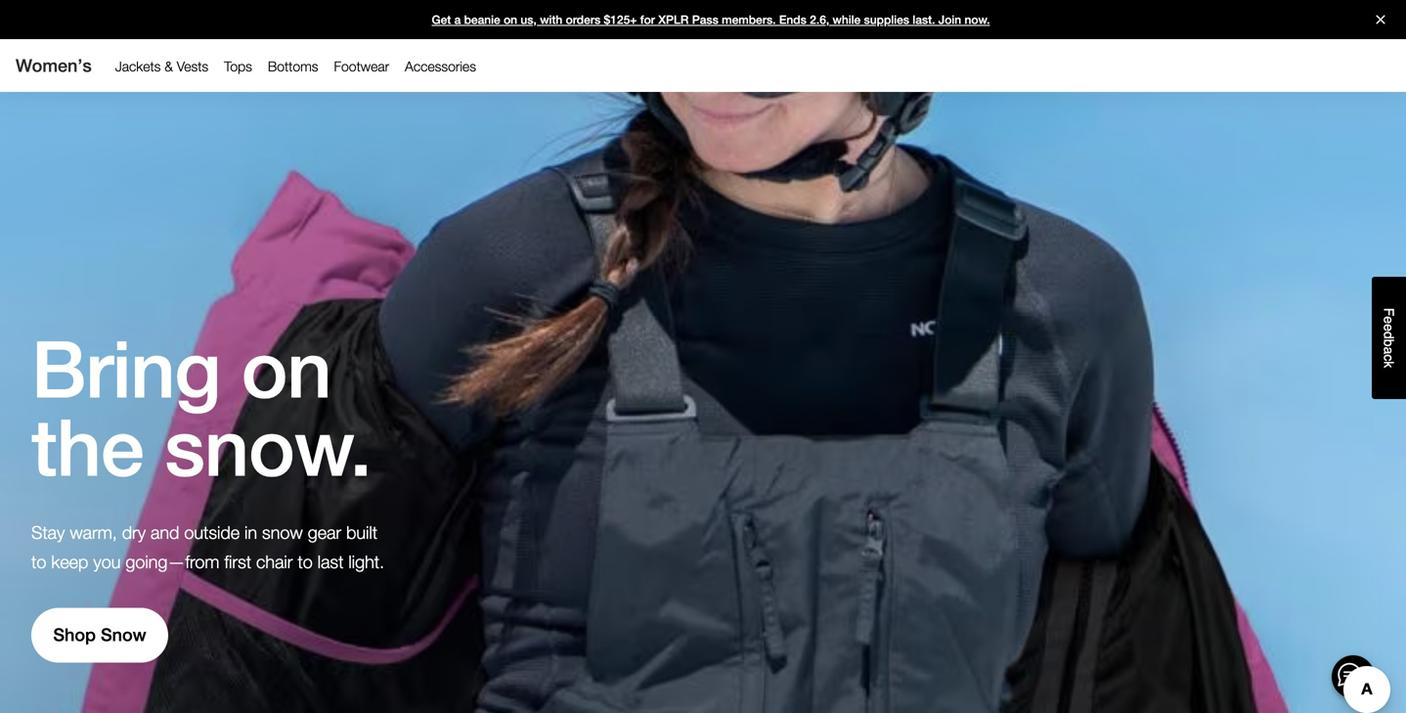 Task type: describe. For each thing, give the bounding box(es) containing it.
get
[[432, 13, 451, 26]]

with
[[540, 13, 563, 26]]

b
[[1382, 339, 1397, 347]]

stay
[[31, 522, 65, 543]]

get a beanie on us, with orders $125+ for xplr pass members. ends 2.6, while supplies last. join now.
[[432, 13, 990, 26]]

f e e d b a c k
[[1382, 308, 1397, 368]]

1 to from the left
[[31, 551, 46, 572]]

bottoms button
[[260, 54, 326, 79]]

f
[[1382, 308, 1397, 316]]

shop
[[53, 625, 96, 645]]

footwear
[[334, 58, 389, 74]]

vests
[[177, 58, 208, 74]]

first
[[224, 551, 251, 572]]

jackets & vests
[[115, 58, 208, 74]]

ends
[[779, 13, 807, 26]]

warm,
[[70, 522, 117, 543]]

jackets & vests button
[[107, 54, 216, 79]]

1 vertical spatial on
[[241, 323, 331, 415]]

us,
[[521, 13, 537, 26]]

the
[[31, 401, 144, 493]]

tops
[[224, 58, 252, 74]]

light.
[[349, 551, 384, 572]]

supplies
[[864, 13, 910, 26]]

beanie
[[464, 13, 501, 26]]

a inside get a beanie on us, with orders $125+ for xplr pass members. ends 2.6, while supplies last. join now. link
[[454, 13, 461, 26]]

the snow.
[[31, 401, 371, 493]]

in
[[245, 522, 257, 543]]

close image
[[1368, 15, 1394, 24]]

d
[[1382, 331, 1397, 339]]

0 vertical spatial on
[[504, 13, 517, 26]]

accessories button
[[397, 54, 484, 79]]

and
[[151, 522, 179, 543]]

jackets
[[115, 58, 161, 74]]

outside
[[184, 522, 240, 543]]

pass
[[692, 13, 719, 26]]

now.
[[965, 13, 990, 26]]

chair
[[256, 551, 293, 572]]

bring on
[[31, 323, 331, 415]]

2 e from the top
[[1382, 324, 1397, 332]]



Task type: locate. For each thing, give the bounding box(es) containing it.
0 vertical spatial a
[[454, 13, 461, 26]]

get a beanie on us, with orders $125+ for xplr pass members. ends 2.6, while supplies last. join now. link
[[0, 0, 1406, 39]]

1 vertical spatial a
[[1382, 347, 1397, 354]]

e up d
[[1382, 316, 1397, 324]]

you
[[93, 551, 121, 572]]

0 horizontal spatial a
[[454, 13, 461, 26]]

c
[[1382, 354, 1397, 361]]

1 horizontal spatial on
[[504, 13, 517, 26]]

a right get
[[454, 13, 461, 26]]

to left last
[[298, 551, 313, 572]]

orders
[[566, 13, 601, 26]]

bring
[[31, 323, 220, 415]]

to
[[31, 551, 46, 572], [298, 551, 313, 572]]

bottoms
[[268, 58, 318, 74]]

1 horizontal spatial a
[[1382, 347, 1397, 354]]

on
[[504, 13, 517, 26], [241, 323, 331, 415]]

for
[[640, 13, 655, 26]]

a inside f e e d b a c k button
[[1382, 347, 1397, 354]]

$125+
[[604, 13, 637, 26]]

0 horizontal spatial to
[[31, 551, 46, 572]]

members.
[[722, 13, 776, 26]]

0 horizontal spatial on
[[241, 323, 331, 415]]

shop snow link
[[31, 608, 168, 663]]

join
[[939, 13, 962, 26]]

while
[[833, 13, 861, 26]]

dry
[[122, 522, 146, 543]]

last
[[318, 551, 344, 572]]

snow
[[262, 522, 303, 543]]

k
[[1382, 361, 1397, 368]]

1 horizontal spatial to
[[298, 551, 313, 572]]

e up b
[[1382, 324, 1397, 332]]

built
[[346, 522, 378, 543]]

xplr
[[658, 13, 689, 26]]

snow.
[[165, 401, 371, 493]]

women's
[[16, 55, 92, 76]]

stay warm, dry and outside in snow gear built to keep you going—from first chair to last light.
[[31, 522, 384, 572]]

keep
[[51, 551, 88, 572]]

1 e from the top
[[1382, 316, 1397, 324]]

2.6,
[[810, 13, 830, 26]]

2 to from the left
[[298, 551, 313, 572]]

f e e d b a c k button
[[1372, 277, 1406, 399]]

shop snow
[[53, 625, 146, 645]]

gear
[[308, 522, 341, 543]]

snow
[[101, 625, 146, 645]]

&
[[165, 58, 173, 74]]

tops button
[[216, 54, 260, 79]]

a
[[454, 13, 461, 26], [1382, 347, 1397, 354]]

e
[[1382, 316, 1397, 324], [1382, 324, 1397, 332]]

going—from
[[126, 551, 219, 572]]

to down stay
[[31, 551, 46, 572]]

a up k
[[1382, 347, 1397, 354]]

footwear button
[[326, 54, 397, 79]]

accessories
[[405, 58, 476, 74]]

last.
[[913, 13, 935, 26]]



Task type: vqa. For each thing, say whether or not it's contained in the screenshot.
traction
no



